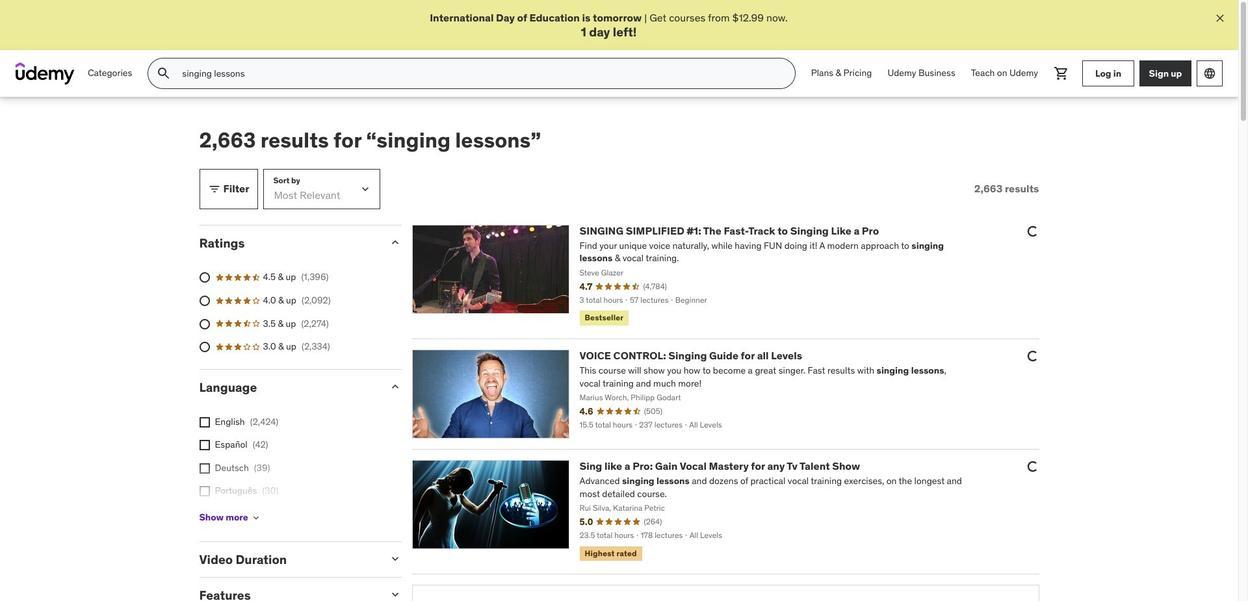 Task type: locate. For each thing, give the bounding box(es) containing it.
udemy image
[[16, 63, 75, 85]]

0 vertical spatial loading image
[[1024, 222, 1041, 240]]

submit search image
[[156, 66, 172, 81]]

small image
[[208, 182, 221, 195], [388, 380, 401, 393], [388, 588, 401, 601]]

0 vertical spatial small image
[[388, 236, 401, 249]]

0 vertical spatial xsmall image
[[199, 417, 210, 427]]

status
[[974, 183, 1039, 195]]

1 vertical spatial xsmall image
[[199, 486, 210, 497]]

1 vertical spatial small image
[[388, 552, 401, 565]]

xsmall image
[[199, 440, 210, 451], [199, 463, 210, 474], [251, 513, 261, 523]]

2 loading image from the top
[[1024, 458, 1041, 475]]

loading image
[[1024, 222, 1041, 240], [1024, 458, 1041, 475]]

close image
[[1214, 12, 1227, 25]]

small image
[[388, 236, 401, 249], [388, 552, 401, 565]]

1 xsmall image from the top
[[199, 417, 210, 427]]

xsmall image
[[199, 417, 210, 427], [199, 486, 210, 497]]

1 vertical spatial loading image
[[1024, 458, 1041, 475]]

1 vertical spatial xsmall image
[[199, 463, 210, 474]]

shopping cart with 0 items image
[[1054, 66, 1069, 81]]



Task type: vqa. For each thing, say whether or not it's contained in the screenshot.
the leftmost 3
no



Task type: describe. For each thing, give the bounding box(es) containing it.
0 vertical spatial xsmall image
[[199, 440, 210, 451]]

loading image
[[1024, 347, 1041, 365]]

2 vertical spatial small image
[[388, 588, 401, 601]]

1 small image from the top
[[388, 236, 401, 249]]

0 vertical spatial small image
[[208, 182, 221, 195]]

2 vertical spatial xsmall image
[[251, 513, 261, 523]]

choose a language image
[[1203, 67, 1216, 80]]

1 loading image from the top
[[1024, 222, 1041, 240]]

2 xsmall image from the top
[[199, 486, 210, 497]]

1 vertical spatial small image
[[388, 380, 401, 393]]

2 small image from the top
[[388, 552, 401, 565]]

Search for anything text field
[[180, 63, 779, 85]]



